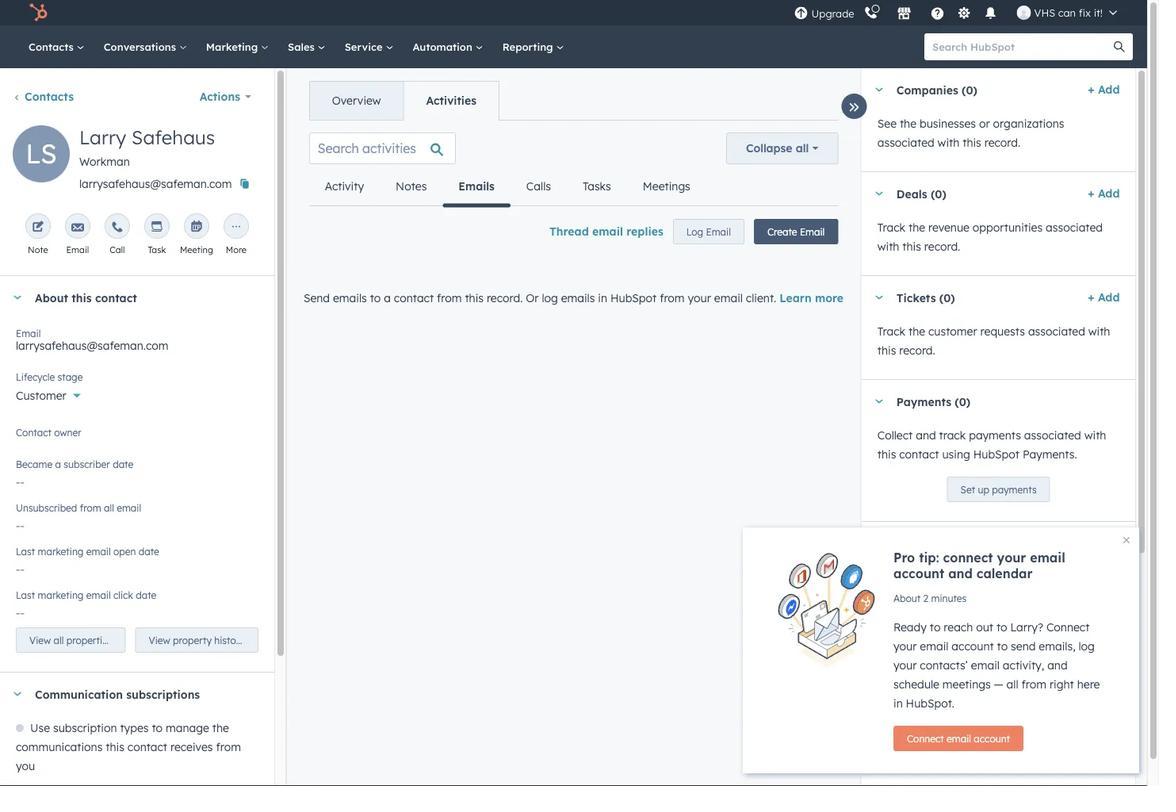 Task type: vqa. For each thing, say whether or not it's contained in the screenshot.
REPORTING link
yes



Task type: describe. For each thing, give the bounding box(es) containing it.
this inside see the files attached to your activities or uploaded to this record.
[[944, 589, 963, 603]]

record. for send emails to a contact from this record. or log emails in hubspot from your email client. learn more
[[487, 291, 523, 305]]

with inside see the businesses or organizations associated with this record.
[[938, 136, 960, 150]]

thread email replies
[[550, 224, 664, 238]]

close image
[[1124, 537, 1130, 543]]

+ add for track the customer requests associated with this record.
[[1088, 290, 1120, 304]]

communication
[[35, 687, 123, 701]]

connect email account
[[907, 733, 1011, 744]]

1 vertical spatial a
[[55, 458, 61, 470]]

email up the contacts'
[[920, 639, 949, 653]]

in inside 'ready to reach out to larry? connect your email account to send emails, log your contacts' email activity, and schedule meetings — all from right here in hubspot.'
[[894, 696, 903, 710]]

activities
[[426, 94, 477, 107]]

navigation containing overview
[[309, 81, 500, 121]]

upgrade
[[812, 7, 855, 20]]

caret image for about this contact
[[13, 295, 22, 299]]

associated for collect and track payments associated with this contact using hubspot payments.
[[1024, 428, 1081, 442]]

email up the report
[[947, 733, 972, 744]]

files
[[920, 570, 941, 584]]

to inside use subscription types to manage the communications this contact receives from you
[[152, 721, 163, 735]]

email inside pro tip: connect your email account and calendar
[[1031, 550, 1066, 566]]

meetings
[[643, 179, 691, 193]]

(0) for companies (0)
[[962, 83, 978, 97]]

(0) for tickets (0)
[[939, 291, 955, 304]]

email image
[[71, 221, 84, 234]]

send emails to a contact from this record. or log emails in hubspot from your email client. learn more
[[304, 291, 844, 305]]

to right out
[[997, 620, 1008, 634]]

associated for track the revenue opportunities associated with this record.
[[1046, 221, 1103, 234]]

communication subscriptions
[[35, 687, 200, 701]]

collect
[[878, 428, 913, 442]]

this inside dropdown button
[[72, 291, 92, 304]]

property
[[173, 634, 212, 646]]

communications
[[16, 740, 103, 754]]

reporting link
[[493, 25, 574, 68]]

attribution
[[982, 653, 1042, 667]]

this inside use subscription types to manage the communications this contact receives from you
[[106, 740, 124, 754]]

to down when
[[941, 725, 952, 739]]

associated for track the customer requests associated with this record.
[[1028, 324, 1085, 338]]

(0) for deals (0)
[[931, 187, 947, 200]]

+ add button for track the customer requests associated with this record.
[[1088, 288, 1120, 307]]

payments (0)
[[897, 394, 971, 408]]

customer
[[16, 389, 66, 403]]

the for businesses
[[900, 117, 917, 130]]

created,
[[1027, 706, 1070, 720]]

account inside pro tip: connect your email account and calendar
[[894, 566, 945, 581]]

last marketing email click date
[[16, 589, 156, 601]]

the for files
[[900, 570, 917, 584]]

contact inside use subscription types to manage the communications this contact receives from you
[[128, 740, 167, 754]]

requests
[[981, 324, 1025, 338]]

1 vertical spatial contacts link
[[13, 90, 74, 104]]

contact inside attribute contacts created to marketing activities. when a contact is created, hubspot gives credit to all that contact's interactions.
[[973, 706, 1013, 720]]

with for track the customer requests associated with this record.
[[1089, 324, 1110, 338]]

add for see the businesses or organizations associated with this record.
[[1098, 82, 1120, 96]]

attachments button
[[862, 522, 1070, 565]]

email left the replies
[[593, 224, 623, 238]]

contact for contact create attribution
[[897, 653, 940, 667]]

sales
[[288, 40, 318, 53]]

email inside button
[[706, 226, 731, 238]]

record. inside see the files attached to your activities or uploaded to this record.
[[966, 589, 1002, 603]]

builder
[[980, 757, 1019, 771]]

owner right no
[[34, 432, 66, 446]]

email down email icon
[[66, 244, 89, 255]]

activities button
[[403, 82, 499, 120]]

last for last marketing email open date
[[16, 545, 35, 557]]

email up —
[[972, 658, 1000, 672]]

gives
[[878, 725, 905, 739]]

unsubscribed from all email
[[16, 502, 141, 514]]

emails button
[[443, 167, 511, 207]]

deals (0) button
[[862, 172, 1082, 215]]

notes button
[[380, 167, 443, 205]]

no owner button
[[16, 424, 258, 450]]

marketing link
[[197, 25, 278, 68]]

marketing
[[206, 40, 261, 53]]

emails
[[459, 179, 495, 193]]

associated inside see the businesses or organizations associated with this record.
[[878, 136, 935, 150]]

history
[[214, 634, 245, 646]]

this inside see the businesses or organizations associated with this record.
[[963, 136, 981, 150]]

ready to reach out to larry? connect your email account to send emails, log your contacts' email activity, and schedule meetings — all from right here in hubspot.
[[894, 620, 1101, 710]]

out
[[977, 620, 994, 634]]

Search activities search field
[[309, 132, 456, 164]]

connect inside connect email account button
[[907, 733, 945, 744]]

your down ready
[[894, 639, 917, 653]]

attached
[[944, 570, 991, 584]]

tip:
[[919, 550, 940, 566]]

all inside 'popup button'
[[796, 141, 809, 155]]

replies
[[627, 224, 664, 238]]

settings link
[[955, 4, 975, 21]]

your inside feed
[[688, 291, 711, 305]]

the for customer
[[909, 324, 925, 338]]

0 vertical spatial date
[[113, 458, 133, 470]]

pro
[[894, 550, 916, 566]]

to up is
[[1019, 687, 1029, 701]]

help button
[[925, 0, 952, 25]]

feed containing collapse all
[[296, 120, 851, 320]]

track
[[939, 428, 966, 442]]

more image
[[230, 221, 243, 234]]

overview button
[[310, 82, 403, 120]]

set up payments
[[961, 483, 1037, 495]]

hubspot.
[[906, 696, 955, 710]]

task image
[[151, 221, 163, 234]]

view property history link
[[135, 627, 258, 653]]

to right 2
[[930, 589, 941, 603]]

0 vertical spatial contacts
[[29, 40, 77, 53]]

collapse all button
[[727, 132, 839, 164]]

learn
[[780, 291, 812, 305]]

organizations
[[993, 117, 1064, 130]]

you
[[16, 759, 35, 773]]

Became a subscriber date text field
[[16, 467, 258, 493]]

0 horizontal spatial log
[[542, 291, 558, 305]]

record. for track the revenue opportunities associated with this record.
[[924, 240, 960, 253]]

Unsubscribed from all email text field
[[16, 511, 258, 536]]

all down became a subscriber date text field
[[104, 502, 114, 514]]

meetings button
[[627, 167, 707, 205]]

collect and track payments associated with this contact using hubspot payments.
[[878, 428, 1106, 461]]

and inside 'ready to reach out to larry? connect your email account to send emails, log your contacts' email activity, and schedule meetings — all from right here in hubspot.'
[[1048, 658, 1068, 672]]

caret image for companies
[[874, 88, 884, 92]]

unsubscribed
[[16, 502, 77, 514]]

your inside see the files attached to your activities or uploaded to this record.
[[1008, 570, 1032, 584]]

+ for track the customer requests associated with this record.
[[1088, 290, 1095, 304]]

(0) for payments (0)
[[955, 394, 971, 408]]

and inside pro tip: connect your email account and calendar
[[949, 566, 973, 581]]

collapse
[[746, 141, 793, 155]]

0 vertical spatial contacts link
[[19, 25, 94, 68]]

about for about 2 minutes
[[894, 592, 921, 604]]

that
[[970, 725, 991, 739]]

deals (0)
[[897, 187, 947, 200]]

types
[[120, 721, 149, 735]]

marketing for last marketing email click date
[[38, 589, 84, 601]]

record. inside see the businesses or organizations associated with this record.
[[985, 136, 1021, 150]]

+ add for see the businesses or organizations associated with this record.
[[1088, 82, 1120, 96]]

1 vertical spatial contacts
[[25, 90, 74, 104]]

opportunities
[[973, 221, 1043, 234]]

and inside collect and track payments associated with this contact using hubspot payments.
[[916, 428, 936, 442]]

uploaded
[[878, 589, 927, 603]]

attribution report builder
[[878, 757, 1019, 771]]

payments.
[[1023, 447, 1077, 461]]

lifecycle
[[16, 371, 55, 383]]

up
[[978, 483, 989, 495]]

+ add button for see the businesses or organizations associated with this record.
[[1088, 80, 1120, 99]]

your inside pro tip: connect your email account and calendar
[[998, 550, 1027, 566]]

calling icon button
[[858, 2, 885, 23]]

about this contact
[[35, 291, 137, 304]]

date for open
[[139, 545, 159, 557]]

tickets
[[897, 291, 936, 304]]

search image
[[1114, 41, 1126, 52]]

Last marketing email open date text field
[[16, 554, 258, 580]]

activity,
[[1003, 658, 1045, 672]]

vhs
[[1035, 6, 1056, 19]]

marketplaces button
[[888, 0, 921, 25]]

contact inside feed
[[394, 291, 434, 305]]

create
[[943, 653, 979, 667]]

service
[[345, 40, 386, 53]]

customer
[[928, 324, 977, 338]]

all left 'properties'
[[54, 634, 64, 646]]

see the businesses or organizations associated with this record.
[[878, 117, 1064, 150]]

can
[[1059, 6, 1076, 19]]

report
[[942, 757, 976, 771]]

to right attached
[[994, 570, 1005, 584]]

became a subscriber date
[[16, 458, 133, 470]]

email down became a subscriber date text field
[[117, 502, 141, 514]]

use subscription types to manage the communications this contact receives from you
[[16, 721, 241, 773]]

add for track the customer requests associated with this record.
[[1098, 290, 1120, 304]]



Task type: locate. For each thing, give the bounding box(es) containing it.
more
[[226, 244, 247, 255]]

add for track the revenue opportunities associated with this record.
[[1098, 186, 1120, 200]]

hubspot up set up payments link
[[973, 447, 1020, 461]]

caret image for payments
[[874, 399, 884, 403]]

1 horizontal spatial view
[[149, 634, 170, 646]]

1 vertical spatial date
[[139, 545, 159, 557]]

this inside track the customer requests associated with this record.
[[878, 343, 896, 357]]

about 2 minutes
[[894, 592, 967, 604]]

1 vertical spatial + add
[[1088, 186, 1120, 200]]

log inside 'ready to reach out to larry? connect your email account to send emails, log your contacts' email activity, and schedule meetings — all from right here in hubspot.'
[[1079, 639, 1095, 653]]

see up uploaded
[[878, 570, 897, 584]]

view left 'property' at the left bottom
[[149, 634, 170, 646]]

with inside collect and track payments associated with this contact using hubspot payments.
[[1085, 428, 1106, 442]]

last up view all properties link
[[16, 589, 35, 601]]

to left reach
[[930, 620, 941, 634]]

1 horizontal spatial a
[[384, 291, 391, 305]]

in down schedule
[[894, 696, 903, 710]]

and down emails,
[[1048, 658, 1068, 672]]

0 vertical spatial see
[[878, 117, 897, 130]]

log email
[[687, 226, 731, 238]]

record.
[[985, 136, 1021, 150], [924, 240, 960, 253], [487, 291, 523, 305], [899, 343, 935, 357], [966, 589, 1002, 603]]

1 see from the top
[[878, 117, 897, 130]]

record. down attached
[[966, 589, 1002, 603]]

notes
[[396, 179, 427, 193]]

client.
[[746, 291, 777, 305]]

caret image inside tickets (0) dropdown button
[[874, 295, 884, 299]]

contact inside collect and track payments associated with this contact using hubspot payments.
[[899, 447, 939, 461]]

2 vertical spatial + add
[[1088, 290, 1120, 304]]

menu
[[793, 0, 1129, 25]]

1 horizontal spatial about
[[894, 592, 921, 604]]

associated inside collect and track payments associated with this contact using hubspot payments.
[[1024, 428, 1081, 442]]

associated inside track the revenue opportunities associated with this record.
[[1046, 221, 1103, 234]]

2 vertical spatial caret image
[[13, 692, 22, 696]]

navigation containing activity
[[309, 167, 707, 207]]

create
[[768, 226, 798, 238]]

track for track the customer requests associated with this record.
[[878, 324, 905, 338]]

1 emails from the left
[[333, 291, 367, 305]]

2
[[924, 592, 929, 604]]

calendar
[[977, 566, 1033, 581]]

notifications button
[[978, 0, 1005, 25]]

this inside feed
[[465, 291, 484, 305]]

1 add from the top
[[1098, 82, 1120, 96]]

revenue
[[928, 221, 970, 234]]

with for track the revenue opportunities associated with this record.
[[878, 240, 899, 253]]

see down companies
[[878, 117, 897, 130]]

2 vertical spatial a
[[963, 706, 970, 720]]

contact up schedule
[[897, 653, 940, 667]]

activity button
[[309, 167, 380, 205]]

attribute contacts created to marketing activities. when a contact is created, hubspot gives credit to all that contact's interactions.
[[878, 687, 1119, 739]]

3 + add from the top
[[1088, 290, 1120, 304]]

payments
[[969, 428, 1021, 442], [992, 483, 1037, 495]]

with
[[938, 136, 960, 150], [878, 240, 899, 253], [1089, 324, 1110, 338], [1085, 428, 1106, 442]]

0 horizontal spatial connect
[[907, 733, 945, 744]]

2 see from the top
[[878, 570, 897, 584]]

track inside track the customer requests associated with this record.
[[878, 324, 905, 338]]

a right when
[[963, 706, 970, 720]]

contact for contact owner no owner
[[16, 426, 51, 438]]

date right the open
[[139, 545, 159, 557]]

hubspot up interactions. on the right
[[1073, 706, 1119, 720]]

(0) right deals
[[931, 187, 947, 200]]

and
[[916, 428, 936, 442], [949, 566, 973, 581], [1048, 658, 1068, 672]]

the inside see the files attached to your activities or uploaded to this record.
[[900, 570, 917, 584]]

see inside see the files attached to your activities or uploaded to this record.
[[878, 570, 897, 584]]

0 horizontal spatial view
[[29, 634, 51, 646]]

record. down organizations
[[985, 136, 1021, 150]]

conversations
[[104, 40, 179, 53]]

caret image left about this contact
[[13, 295, 22, 299]]

log
[[687, 226, 704, 238]]

larrysafehaus@safeman.com down larry safehaus workman at the top left of the page
[[79, 177, 232, 191]]

associated down the businesses
[[878, 136, 935, 150]]

0 vertical spatial payments
[[969, 428, 1021, 442]]

thread
[[550, 224, 589, 238]]

call image
[[111, 221, 124, 234]]

connect up attribution
[[907, 733, 945, 744]]

1 vertical spatial log
[[1079, 639, 1095, 653]]

from inside 'ready to reach out to larry? connect your email account to send emails, log your contacts' email activity, and schedule meetings — all from right here in hubspot.'
[[1022, 677, 1047, 691]]

lifecycle stage
[[16, 371, 83, 383]]

account down out
[[952, 639, 994, 653]]

marketing down the unsubscribed
[[38, 545, 84, 557]]

date
[[113, 458, 133, 470], [139, 545, 159, 557], [136, 589, 156, 601]]

account inside 'ready to reach out to larry? connect your email account to send emails, log your contacts' email activity, and schedule meetings — all from right here in hubspot.'
[[952, 639, 994, 653]]

your up schedule
[[894, 658, 917, 672]]

record. inside track the revenue opportunities associated with this record.
[[924, 240, 960, 253]]

2 vertical spatial add
[[1098, 290, 1120, 304]]

contact up became
[[16, 426, 51, 438]]

2 vertical spatial date
[[136, 589, 156, 601]]

from inside use subscription types to manage the communications this contact receives from you
[[216, 740, 241, 754]]

1 vertical spatial navigation
[[309, 167, 707, 207]]

actions button
[[189, 81, 262, 113]]

calling icon image
[[864, 6, 879, 20]]

owner up became a subscriber date
[[54, 426, 81, 438]]

settings image
[[957, 7, 972, 21]]

1 horizontal spatial in
[[894, 696, 903, 710]]

the right manage
[[212, 721, 229, 735]]

account inside button
[[974, 733, 1011, 744]]

to left send on the right of page
[[998, 639, 1008, 653]]

0 vertical spatial hubspot
[[611, 291, 657, 305]]

owner
[[54, 426, 81, 438], [34, 432, 66, 446]]

email left client.
[[715, 291, 743, 305]]

email
[[706, 226, 731, 238], [800, 226, 825, 238], [66, 244, 89, 255], [16, 327, 41, 339]]

ready
[[894, 620, 927, 634]]

track for track the revenue opportunities associated with this record.
[[878, 221, 905, 234]]

or inside see the files attached to your activities or uploaded to this record.
[[1085, 570, 1096, 584]]

actions
[[200, 90, 240, 104]]

0 vertical spatial marketing
[[38, 545, 84, 557]]

add
[[1098, 82, 1120, 96], [1098, 186, 1120, 200], [1098, 290, 1120, 304]]

1 vertical spatial in
[[894, 696, 903, 710]]

email left the open
[[86, 545, 111, 557]]

tickets (0) button
[[862, 276, 1082, 319]]

last
[[16, 545, 35, 557], [16, 589, 35, 601]]

hubspot inside collect and track payments associated with this contact using hubspot payments.
[[973, 447, 1020, 461]]

log right emails,
[[1079, 639, 1095, 653]]

1 vertical spatial see
[[878, 570, 897, 584]]

caret image inside companies (0) dropdown button
[[874, 88, 884, 92]]

click
[[113, 589, 133, 601]]

all
[[796, 141, 809, 155], [104, 502, 114, 514], [54, 634, 64, 646], [1007, 677, 1019, 691], [955, 725, 967, 739]]

2 vertical spatial +
[[1088, 290, 1095, 304]]

associated inside track the customer requests associated with this record.
[[1028, 324, 1085, 338]]

1 vertical spatial last
[[16, 589, 35, 601]]

0 horizontal spatial a
[[55, 458, 61, 470]]

0 vertical spatial log
[[542, 291, 558, 305]]

caret image
[[874, 192, 884, 196], [13, 295, 22, 299], [874, 295, 884, 299]]

2 vertical spatial and
[[1048, 658, 1068, 672]]

marketplaces image
[[898, 7, 912, 21]]

caret image
[[874, 88, 884, 92], [874, 399, 884, 403], [13, 692, 22, 696]]

safehaus
[[132, 125, 215, 149]]

date right click
[[136, 589, 156, 601]]

contact inside contact owner no owner
[[16, 426, 51, 438]]

2 horizontal spatial hubspot
[[1073, 706, 1119, 720]]

1 vertical spatial caret image
[[874, 399, 884, 403]]

log email button
[[673, 219, 745, 244]]

a inside attribute contacts created to marketing activities. when a contact is created, hubspot gives credit to all that contact's interactions.
[[963, 706, 970, 720]]

contact's
[[994, 725, 1042, 739]]

the inside track the customer requests associated with this record.
[[909, 324, 925, 338]]

emails,
[[1039, 639, 1076, 653]]

caret image inside deals (0) dropdown button
[[874, 192, 884, 196]]

with inside track the customer requests associated with this record.
[[1089, 324, 1110, 338]]

meeting image
[[190, 221, 203, 234]]

reach
[[944, 620, 973, 634]]

1 vertical spatial add
[[1098, 186, 1120, 200]]

hubspot inside attribute contacts created to marketing activities. when a contact is created, hubspot gives credit to all that contact's interactions.
[[1073, 706, 1119, 720]]

emails right or
[[561, 291, 595, 305]]

view all properties link
[[16, 627, 126, 653]]

1 horizontal spatial connect
[[1047, 620, 1090, 634]]

2 last from the top
[[16, 589, 35, 601]]

email
[[593, 224, 623, 238], [715, 291, 743, 305], [117, 502, 141, 514], [86, 545, 111, 557], [1031, 550, 1066, 566], [86, 589, 111, 601], [920, 639, 949, 653], [972, 658, 1000, 672], [947, 733, 972, 744]]

see the files attached to your activities or uploaded to this record.
[[878, 570, 1096, 603]]

all inside attribute contacts created to marketing activities. when a contact is created, hubspot gives credit to all that contact's interactions.
[[955, 725, 967, 739]]

view
[[29, 634, 51, 646], [149, 634, 170, 646]]

0 vertical spatial last
[[16, 545, 35, 557]]

all left that
[[955, 725, 967, 739]]

emails
[[333, 291, 367, 305], [561, 291, 595, 305]]

1 vertical spatial hubspot
[[973, 447, 1020, 461]]

email larrysafehaus@safeman.com
[[16, 327, 169, 353]]

email up lifecycle
[[16, 327, 41, 339]]

contact inside dropdown button
[[95, 291, 137, 304]]

payments right up
[[992, 483, 1037, 495]]

2 horizontal spatial and
[[1048, 658, 1068, 672]]

3 + add button from the top
[[1088, 288, 1120, 307]]

1 vertical spatial + add button
[[1088, 184, 1120, 203]]

emails right send on the left top of the page
[[333, 291, 367, 305]]

a right send on the left top of the page
[[384, 291, 391, 305]]

schedule
[[894, 677, 940, 691]]

+ add button for track the revenue opportunities associated with this record.
[[1088, 184, 1120, 203]]

menu containing vhs can fix it!
[[793, 0, 1129, 25]]

or down companies (0) dropdown button
[[979, 117, 990, 130]]

caret image up collect
[[874, 399, 884, 403]]

stage
[[58, 371, 83, 383]]

connect inside 'ready to reach out to larry? connect your email account to send emails, log your contacts' email activity, and schedule meetings — all from right here in hubspot.'
[[1047, 620, 1090, 634]]

2 vertical spatial + add button
[[1088, 288, 1120, 307]]

automation link
[[403, 25, 493, 68]]

2 add from the top
[[1098, 186, 1120, 200]]

account up 2
[[894, 566, 945, 581]]

view for view all properties
[[29, 634, 51, 646]]

all right —
[[1007, 677, 1019, 691]]

record. left or
[[487, 291, 523, 305]]

navigation up thread
[[309, 167, 707, 207]]

set
[[961, 483, 975, 495]]

your up see the files attached to your activities or uploaded to this record.
[[998, 550, 1027, 566]]

about for about this contact
[[35, 291, 68, 304]]

marketing for last marketing email open date
[[38, 545, 84, 557]]

reporting
[[503, 40, 556, 53]]

log right or
[[542, 291, 558, 305]]

2 + from the top
[[1088, 186, 1095, 200]]

subscriptions
[[126, 687, 200, 701]]

email inside button
[[800, 226, 825, 238]]

about down note on the left top
[[35, 291, 68, 304]]

contact create attribution
[[897, 653, 1042, 667]]

using
[[942, 447, 970, 461]]

2 vertical spatial marketing
[[1033, 687, 1086, 701]]

contact owner no owner
[[16, 426, 81, 446]]

all right collapse
[[796, 141, 809, 155]]

1 view from the left
[[29, 634, 51, 646]]

connect up emails,
[[1047, 620, 1090, 634]]

minutes
[[932, 592, 967, 604]]

caret image for communication
[[13, 692, 22, 696]]

—
[[994, 677, 1004, 691]]

see inside see the businesses or organizations associated with this record.
[[878, 117, 897, 130]]

to right types
[[152, 721, 163, 735]]

or inside see the businesses or organizations associated with this record.
[[979, 117, 990, 130]]

in down the thread email replies button
[[598, 291, 608, 305]]

0 horizontal spatial contact
[[16, 426, 51, 438]]

(0) up track
[[955, 394, 971, 408]]

all inside 'ready to reach out to larry? connect your email account to send emails, log your contacts' email activity, and schedule meetings — all from right here in hubspot.'
[[1007, 677, 1019, 691]]

credit
[[908, 725, 938, 739]]

2 vertical spatial account
[[974, 733, 1011, 744]]

1 vertical spatial and
[[949, 566, 973, 581]]

your left activities
[[1008, 570, 1032, 584]]

larrysafehaus@safeman.com up stage
[[16, 339, 169, 353]]

account up builder
[[974, 733, 1011, 744]]

caret image inside communication subscriptions dropdown button
[[13, 692, 22, 696]]

right
[[1050, 677, 1075, 691]]

marketing inside attribute contacts created to marketing activities. when a contact is created, hubspot gives credit to all that contact's interactions.
[[1033, 687, 1086, 701]]

associated right requests
[[1028, 324, 1085, 338]]

date for click
[[136, 589, 156, 601]]

upgrade image
[[794, 7, 809, 21]]

subscriber
[[64, 458, 110, 470]]

navigation up search activities search field
[[309, 81, 500, 121]]

0 vertical spatial in
[[598, 291, 608, 305]]

0 horizontal spatial in
[[598, 291, 608, 305]]

calls button
[[511, 167, 567, 205]]

manage
[[166, 721, 209, 735]]

1 vertical spatial larrysafehaus@safeman.com
[[16, 339, 169, 353]]

1 horizontal spatial log
[[1079, 639, 1095, 653]]

record. down the customer
[[899, 343, 935, 357]]

your left client.
[[688, 291, 711, 305]]

customer button
[[16, 380, 258, 406]]

here
[[1078, 677, 1101, 691]]

attribution report builder button
[[878, 754, 1041, 775]]

track inside track the revenue opportunities associated with this record.
[[878, 221, 905, 234]]

navigation
[[309, 81, 500, 121], [309, 167, 707, 207]]

a
[[384, 291, 391, 305], [55, 458, 61, 470], [963, 706, 970, 720]]

0 vertical spatial +
[[1088, 82, 1095, 96]]

1 navigation from the top
[[309, 81, 500, 121]]

marketing up view all properties link
[[38, 589, 84, 601]]

date down no owner popup button
[[113, 458, 133, 470]]

record. inside track the customer requests associated with this record.
[[899, 343, 935, 357]]

2 horizontal spatial a
[[963, 706, 970, 720]]

record. inside feed
[[487, 291, 523, 305]]

activity
[[325, 179, 364, 193]]

caret image inside the payments (0) dropdown button
[[874, 399, 884, 403]]

notifications image
[[984, 7, 998, 21]]

marketing
[[38, 545, 84, 557], [38, 589, 84, 601], [1033, 687, 1086, 701]]

about left 2
[[894, 592, 921, 604]]

view for view property history
[[149, 634, 170, 646]]

1 vertical spatial marketing
[[38, 589, 84, 601]]

2 navigation from the top
[[309, 167, 707, 207]]

this inside collect and track payments associated with this contact using hubspot payments.
[[878, 447, 896, 461]]

the down pro
[[900, 570, 917, 584]]

1 vertical spatial track
[[878, 324, 905, 338]]

(0) up the businesses
[[962, 83, 978, 97]]

(0) right tickets
[[939, 291, 955, 304]]

hubspot image
[[29, 3, 48, 22]]

1 vertical spatial contact
[[897, 653, 940, 667]]

about inside dropdown button
[[35, 291, 68, 304]]

1 vertical spatial payments
[[992, 483, 1037, 495]]

1 + add from the top
[[1088, 82, 1120, 96]]

set up payments link
[[947, 477, 1050, 502]]

+
[[1088, 82, 1095, 96], [1088, 186, 1095, 200], [1088, 290, 1095, 304]]

contact inside dropdown button
[[897, 653, 940, 667]]

the inside track the revenue opportunities associated with this record.
[[909, 221, 925, 234]]

1 vertical spatial account
[[952, 639, 994, 653]]

1 last from the top
[[16, 545, 35, 557]]

1 + add button from the top
[[1088, 80, 1120, 99]]

1 vertical spatial about
[[894, 592, 921, 604]]

1 vertical spatial +
[[1088, 186, 1095, 200]]

note
[[28, 244, 48, 255]]

the down tickets
[[909, 324, 925, 338]]

+ for track the revenue opportunities associated with this record.
[[1088, 186, 1095, 200]]

and left track
[[916, 428, 936, 442]]

3 + from the top
[[1088, 290, 1095, 304]]

tasks button
[[567, 167, 627, 205]]

+ add for track the revenue opportunities associated with this record.
[[1088, 186, 1120, 200]]

view inside view all properties link
[[29, 634, 51, 646]]

0 horizontal spatial and
[[916, 428, 936, 442]]

payments down the payments (0) dropdown button
[[969, 428, 1021, 442]]

track down deals
[[878, 221, 905, 234]]

associated right opportunities
[[1046, 221, 1103, 234]]

2 + add from the top
[[1088, 186, 1120, 200]]

1 + from the top
[[1088, 82, 1095, 96]]

0 horizontal spatial emails
[[333, 291, 367, 305]]

associated up payments.
[[1024, 428, 1081, 442]]

0 vertical spatial track
[[878, 221, 905, 234]]

help image
[[931, 7, 945, 21]]

0 vertical spatial contact
[[16, 426, 51, 438]]

1 track from the top
[[878, 221, 905, 234]]

0 vertical spatial connect
[[1047, 620, 1090, 634]]

caret image inside about this contact dropdown button
[[13, 295, 22, 299]]

Last marketing email click date text field
[[16, 598, 258, 623]]

create email
[[768, 226, 825, 238]]

0 vertical spatial about
[[35, 291, 68, 304]]

to right send on the left top of the page
[[370, 291, 381, 305]]

the inside see the businesses or organizations associated with this record.
[[900, 117, 917, 130]]

fix
[[1079, 6, 1092, 19]]

companies (0) button
[[862, 68, 1082, 111]]

task
[[148, 244, 166, 255]]

2 + add button from the top
[[1088, 184, 1120, 203]]

hubspot link
[[19, 3, 59, 22]]

record. for track the customer requests associated with this record.
[[899, 343, 935, 357]]

last down the unsubscribed
[[16, 545, 35, 557]]

more
[[815, 291, 844, 305]]

it!
[[1094, 6, 1103, 19]]

view left 'properties'
[[29, 634, 51, 646]]

2 vertical spatial hubspot
[[1073, 706, 1119, 720]]

0 vertical spatial caret image
[[874, 88, 884, 92]]

Search HubSpot search field
[[925, 33, 1119, 60]]

the left revenue
[[909, 221, 925, 234]]

0 vertical spatial navigation
[[309, 81, 500, 121]]

this
[[963, 136, 981, 150], [903, 240, 921, 253], [72, 291, 92, 304], [465, 291, 484, 305], [878, 343, 896, 357], [878, 447, 896, 461], [944, 589, 963, 603], [106, 740, 124, 754]]

caret image for tickets (0)
[[874, 295, 884, 299]]

caret image left companies
[[874, 88, 884, 92]]

this inside track the revenue opportunities associated with this record.
[[903, 240, 921, 253]]

0 horizontal spatial or
[[979, 117, 990, 130]]

a right became
[[55, 458, 61, 470]]

0 vertical spatial a
[[384, 291, 391, 305]]

0 horizontal spatial hubspot
[[611, 291, 657, 305]]

2 view from the left
[[149, 634, 170, 646]]

track down tickets
[[878, 324, 905, 338]]

email right create in the top of the page
[[800, 226, 825, 238]]

2 emails from the left
[[561, 291, 595, 305]]

0 vertical spatial or
[[979, 117, 990, 130]]

with inside track the revenue opportunities associated with this record.
[[878, 240, 899, 253]]

email inside 'email larrysafehaus@safeman.com'
[[16, 327, 41, 339]]

2 track from the top
[[878, 324, 905, 338]]

see for see the files attached to your activities or uploaded to this record.
[[878, 570, 897, 584]]

use
[[30, 721, 50, 735]]

0 vertical spatial + add
[[1088, 82, 1120, 96]]

1 vertical spatial connect
[[907, 733, 945, 744]]

1 horizontal spatial or
[[1085, 570, 1096, 584]]

created
[[975, 687, 1016, 701]]

1 horizontal spatial contact
[[897, 653, 940, 667]]

1 horizontal spatial and
[[949, 566, 973, 581]]

caret image left communication
[[13, 692, 22, 696]]

payments inside collect and track payments associated with this contact using hubspot payments.
[[969, 428, 1021, 442]]

see for see the businesses or organizations associated with this record.
[[878, 117, 897, 130]]

3 add from the top
[[1098, 290, 1120, 304]]

email left click
[[86, 589, 111, 601]]

or right activities
[[1085, 570, 1096, 584]]

view inside view property history link
[[149, 634, 170, 646]]

record. down revenue
[[924, 240, 960, 253]]

1 horizontal spatial emails
[[561, 291, 595, 305]]

pro tip: connect your email account and calendar
[[894, 550, 1066, 581]]

0 horizontal spatial about
[[35, 291, 68, 304]]

hubspot down the replies
[[611, 291, 657, 305]]

1 horizontal spatial hubspot
[[973, 447, 1020, 461]]

note image
[[32, 221, 44, 234]]

0 vertical spatial and
[[916, 428, 936, 442]]

email right log
[[706, 226, 731, 238]]

meetings
[[943, 677, 991, 691]]

eloise francis image
[[1017, 6, 1032, 20]]

and up minutes
[[949, 566, 973, 581]]

email up activities
[[1031, 550, 1066, 566]]

0 vertical spatial + add button
[[1088, 80, 1120, 99]]

0 vertical spatial larrysafehaus@safeman.com
[[79, 177, 232, 191]]

caret image for deals (0)
[[874, 192, 884, 196]]

the inside use subscription types to manage the communications this contact receives from you
[[212, 721, 229, 735]]

0 vertical spatial account
[[894, 566, 945, 581]]

+ for see the businesses or organizations associated with this record.
[[1088, 82, 1095, 96]]

last for last marketing email click date
[[16, 589, 35, 601]]

feed
[[296, 120, 851, 320]]

calls
[[527, 179, 551, 193]]

the for revenue
[[909, 221, 925, 234]]

a inside feed
[[384, 291, 391, 305]]

1 vertical spatial or
[[1085, 570, 1096, 584]]

the down companies
[[900, 117, 917, 130]]

with for collect and track payments associated with this contact using hubspot payments.
[[1085, 428, 1106, 442]]

0 vertical spatial add
[[1098, 82, 1120, 96]]

caret image left deals
[[874, 192, 884, 196]]



